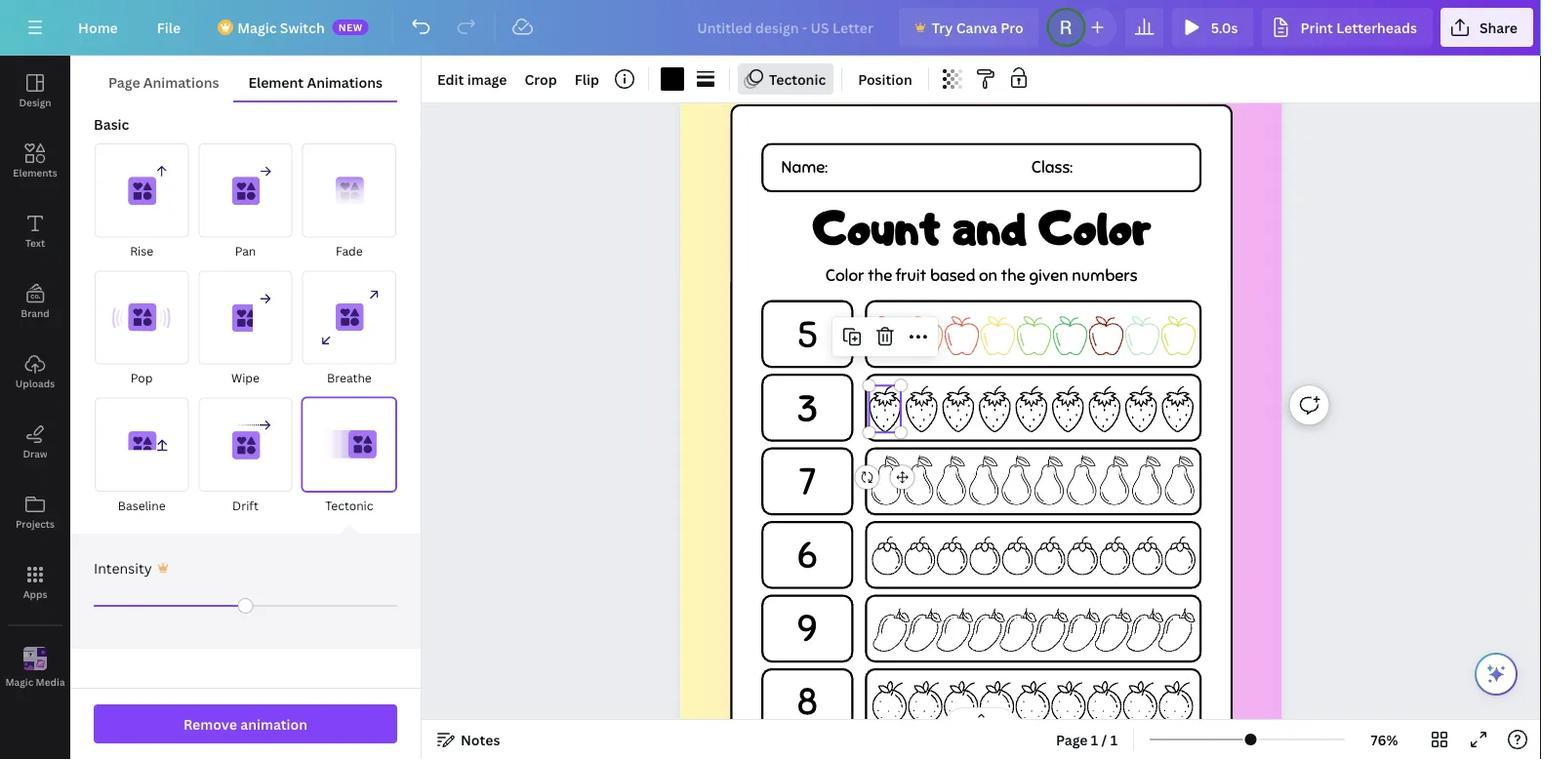 Task type: describe. For each thing, give the bounding box(es) containing it.
element animations button
[[234, 63, 397, 101]]

media
[[36, 676, 65, 689]]

7
[[799, 459, 816, 506]]

remove animation button
[[94, 705, 397, 744]]

pan image
[[199, 144, 293, 238]]

76%
[[1371, 731, 1399, 749]]

breathe button
[[301, 270, 397, 389]]

fade button
[[301, 143, 397, 262]]

notes
[[461, 731, 500, 749]]

animation
[[240, 715, 308, 734]]

page for page 1 / 1
[[1057, 731, 1088, 749]]

9
[[797, 606, 818, 652]]

letterheads
[[1337, 18, 1418, 37]]

edit
[[437, 70, 464, 88]]

notes button
[[430, 725, 508, 756]]

baseline image
[[95, 398, 189, 492]]

draw
[[23, 447, 47, 460]]

magic for magic switch
[[237, 18, 277, 37]]

image
[[467, 70, 507, 88]]

wipe button
[[198, 270, 294, 389]]

show pages image
[[935, 707, 1029, 723]]

file button
[[141, 8, 196, 47]]

canva assistant image
[[1485, 663, 1509, 686]]

share
[[1480, 18, 1518, 37]]

pan
[[235, 243, 256, 259]]

crop
[[525, 70, 557, 88]]

5
[[797, 313, 818, 359]]

text button
[[0, 196, 70, 267]]

baseline
[[118, 497, 166, 514]]

drift button
[[198, 397, 294, 517]]

color the fruit based on the given numbers
[[826, 265, 1138, 286]]

flip
[[575, 70, 599, 88]]

page 1 / 1
[[1057, 731, 1118, 749]]

6
[[797, 533, 818, 579]]

magic media button
[[0, 634, 70, 704]]

projects
[[16, 518, 55, 531]]

crop button
[[517, 63, 565, 95]]

animations for page animations
[[143, 73, 219, 91]]

switch
[[280, 18, 325, 37]]

baseline button
[[94, 397, 190, 517]]

share button
[[1441, 8, 1534, 47]]

count
[[813, 197, 941, 257]]

animations for element animations
[[307, 73, 383, 91]]

side panel tab list
[[0, 56, 70, 704]]

name:
[[782, 157, 828, 178]]

uploads
[[15, 377, 55, 390]]

magic media
[[5, 676, 65, 689]]

Design title text field
[[682, 8, 891, 47]]

fade image
[[302, 144, 396, 238]]

3
[[797, 386, 818, 432]]

text
[[25, 236, 45, 249]]

2 the from the left
[[1001, 265, 1026, 286]]

remove animation
[[184, 715, 308, 734]]

elements button
[[0, 126, 70, 196]]

/
[[1102, 731, 1108, 749]]

1 1 from the left
[[1092, 731, 1099, 749]]

elements
[[13, 166, 57, 179]]

draw button
[[0, 407, 70, 477]]

on
[[979, 265, 998, 286]]

try
[[932, 18, 953, 37]]

magic for magic media
[[5, 676, 33, 689]]

class:
[[1032, 157, 1073, 178]]

tectonic inside tectonic button
[[325, 497, 373, 514]]

file
[[157, 18, 181, 37]]

pop button
[[94, 270, 190, 389]]

pro
[[1001, 18, 1024, 37]]

element animations
[[248, 73, 383, 91]]

element
[[248, 73, 304, 91]]

tectonic button
[[738, 63, 834, 95]]

magic switch
[[237, 18, 325, 37]]

projects button
[[0, 477, 70, 548]]

fade
[[336, 243, 363, 259]]

basic
[[94, 115, 129, 133]]



Task type: locate. For each thing, give the bounding box(es) containing it.
animations
[[143, 73, 219, 91], [307, 73, 383, 91]]

magic left switch
[[237, 18, 277, 37]]

home
[[78, 18, 118, 37]]

rise
[[130, 243, 153, 259]]

main menu bar
[[0, 0, 1542, 56]]

tectonic image
[[302, 398, 396, 492]]

page
[[108, 73, 140, 91], [1057, 731, 1088, 749]]

and
[[953, 197, 1027, 257]]

1 animations from the left
[[143, 73, 219, 91]]

1 vertical spatial tectonic
[[325, 497, 373, 514]]

pan button
[[198, 143, 294, 262]]

0 horizontal spatial 1
[[1092, 731, 1099, 749]]

page for page animations
[[108, 73, 140, 91]]

exaggerate
[[94, 690, 167, 708]]

0 vertical spatial color
[[1039, 197, 1151, 257]]

tectonic
[[769, 70, 826, 88], [325, 497, 373, 514]]

fruit
[[896, 265, 927, 286]]

1 horizontal spatial color
[[1039, 197, 1151, 257]]

design button
[[0, 56, 70, 126]]

drift
[[232, 497, 259, 514]]

1 right /
[[1111, 731, 1118, 749]]

0 horizontal spatial magic
[[5, 676, 33, 689]]

1 vertical spatial page
[[1057, 731, 1088, 749]]

#000000 image
[[661, 67, 684, 91]]

magic
[[237, 18, 277, 37], [5, 676, 33, 689]]

given
[[1029, 265, 1069, 286]]

pop image
[[95, 271, 189, 365]]

page animations button
[[94, 63, 234, 101]]

1 vertical spatial magic
[[5, 676, 33, 689]]

design
[[19, 96, 51, 109]]

0 horizontal spatial the
[[868, 265, 893, 286]]

page inside page animations button
[[108, 73, 140, 91]]

tectonic down design title text field
[[769, 70, 826, 88]]

color down count
[[826, 265, 864, 286]]

0 horizontal spatial page
[[108, 73, 140, 91]]

the
[[868, 265, 893, 286], [1001, 265, 1026, 286]]

apps
[[23, 588, 47, 601]]

wipe
[[231, 370, 260, 386]]

position
[[858, 70, 913, 88]]

0 horizontal spatial animations
[[143, 73, 219, 91]]

1 vertical spatial color
[[826, 265, 864, 286]]

intensity
[[94, 559, 152, 578]]

color
[[1039, 197, 1151, 257], [826, 265, 864, 286]]

new
[[339, 21, 363, 34]]

tectonic button
[[301, 397, 397, 517]]

breathe
[[327, 370, 372, 386]]

print
[[1301, 18, 1334, 37]]

#000000 image
[[661, 67, 684, 91]]

animations inside page animations button
[[143, 73, 219, 91]]

count and color
[[813, 197, 1151, 257]]

page animations
[[108, 73, 219, 91]]

0 horizontal spatial tectonic
[[325, 497, 373, 514]]

0 vertical spatial magic
[[237, 18, 277, 37]]

page up the basic
[[108, 73, 140, 91]]

1 horizontal spatial the
[[1001, 265, 1026, 286]]

based
[[930, 265, 976, 286]]

flip button
[[567, 63, 607, 95]]

print letterheads
[[1301, 18, 1418, 37]]

1 left /
[[1092, 731, 1099, 749]]

pop
[[131, 370, 153, 386]]

1 horizontal spatial page
[[1057, 731, 1088, 749]]

wipe image
[[199, 271, 293, 365]]

remove
[[184, 715, 237, 734]]

1
[[1092, 731, 1099, 749], [1111, 731, 1118, 749]]

edit image button
[[430, 63, 515, 95]]

1 the from the left
[[868, 265, 893, 286]]

print letterheads button
[[1262, 8, 1433, 47]]

2 animations from the left
[[307, 73, 383, 91]]

1 horizontal spatial magic
[[237, 18, 277, 37]]

try canva pro button
[[899, 8, 1040, 47]]

5.0s
[[1211, 18, 1239, 37]]

animations inside element animations button
[[307, 73, 383, 91]]

0 horizontal spatial color
[[826, 265, 864, 286]]

tectonic inside tectonic dropdown button
[[769, 70, 826, 88]]

8
[[797, 680, 818, 726]]

1 horizontal spatial animations
[[307, 73, 383, 91]]

2 1 from the left
[[1111, 731, 1118, 749]]

1 horizontal spatial tectonic
[[769, 70, 826, 88]]

drift image
[[199, 398, 293, 492]]

page left /
[[1057, 731, 1088, 749]]

rise image
[[95, 144, 189, 238]]

apps button
[[0, 548, 70, 618]]

brand
[[21, 307, 50, 320]]

the right on on the right
[[1001, 265, 1026, 286]]

edit image
[[437, 70, 507, 88]]

animations down file
[[143, 73, 219, 91]]

animations down new
[[307, 73, 383, 91]]

0 vertical spatial tectonic
[[769, 70, 826, 88]]

numbers
[[1072, 265, 1138, 286]]

1 horizontal spatial 1
[[1111, 731, 1118, 749]]

5.0s button
[[1172, 8, 1254, 47]]

position button
[[851, 63, 921, 95]]

color up numbers
[[1039, 197, 1151, 257]]

tectonic down tectonic image at the bottom of the page
[[325, 497, 373, 514]]

0 vertical spatial page
[[108, 73, 140, 91]]

brand button
[[0, 267, 70, 337]]

magic left media
[[5, 676, 33, 689]]

the left fruit
[[868, 265, 893, 286]]

canva
[[957, 18, 998, 37]]

try canva pro
[[932, 18, 1024, 37]]

magic inside main menu bar
[[237, 18, 277, 37]]

uploads button
[[0, 337, 70, 407]]

magic inside magic media button
[[5, 676, 33, 689]]

home link
[[62, 8, 134, 47]]

breathe image
[[302, 271, 396, 365]]

rise button
[[94, 143, 190, 262]]

76% button
[[1353, 725, 1417, 756]]



Task type: vqa. For each thing, say whether or not it's contained in the screenshot.
Animations associated with Page Animations
yes



